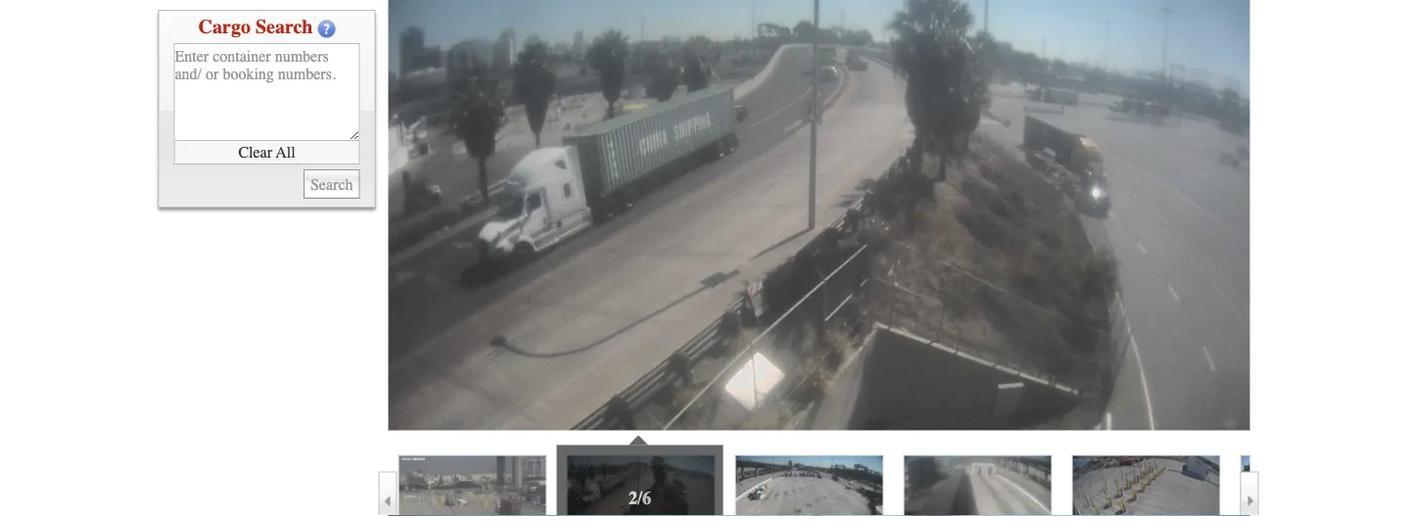 Task type: locate. For each thing, give the bounding box(es) containing it.
cargo
[[198, 16, 251, 39]]

cargo search
[[198, 16, 313, 39]]

None submit
[[304, 170, 360, 199]]

clear
[[238, 144, 272, 162]]



Task type: vqa. For each thing, say whether or not it's contained in the screenshot.
'submit' at the top of page
yes



Task type: describe. For each thing, give the bounding box(es) containing it.
clear all button
[[174, 142, 360, 165]]

Enter container numbers and/ or booking numbers.  text field
[[174, 44, 360, 142]]

2/6
[[629, 489, 651, 509]]

search
[[256, 16, 313, 39]]

all
[[276, 144, 295, 162]]

clear all
[[238, 144, 295, 162]]



